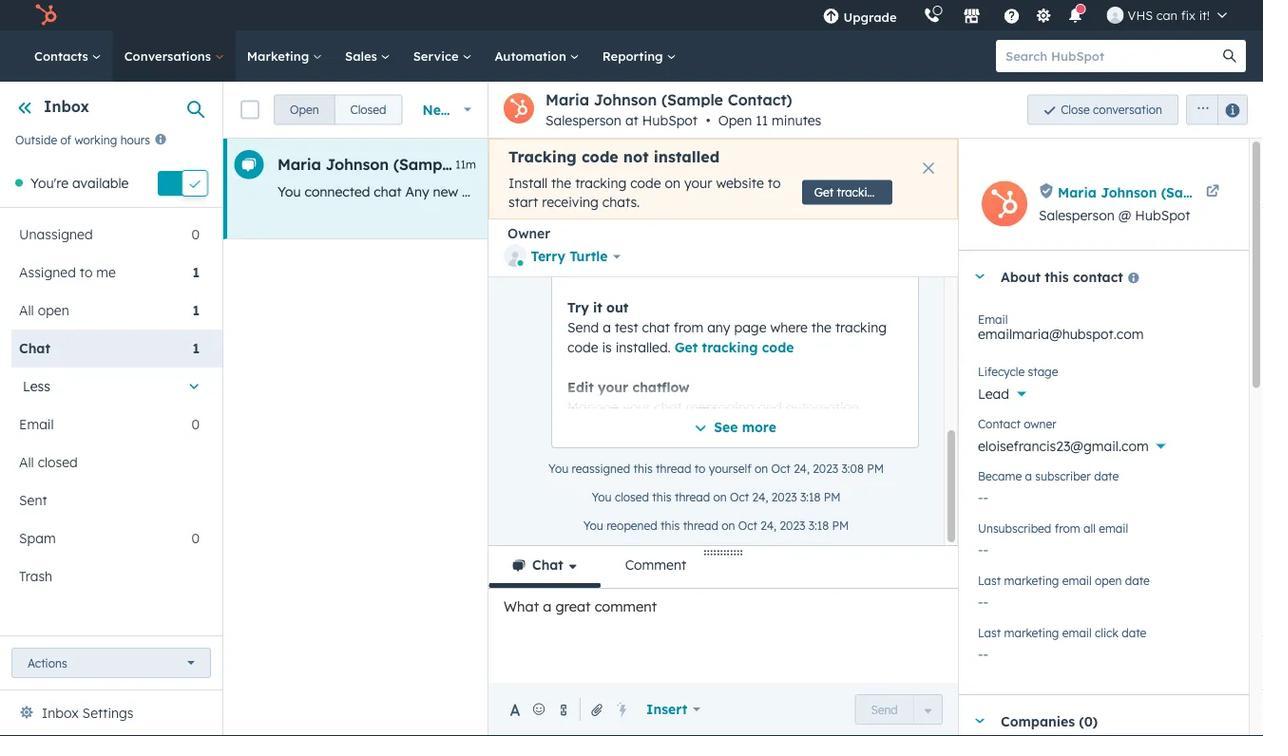 Task type: describe. For each thing, give the bounding box(es) containing it.
marketing for last marketing email click date
[[1004, 626, 1059, 640]]

the inside row
[[1231, 183, 1251, 200]]

tracking inside install the tracking code on your website to start receiving chats.
[[575, 175, 627, 192]]

this for you closed this thread on oct 24, 2023 3:18 pm
[[652, 490, 672, 504]]

me
[[96, 264, 116, 281]]

like inside row
[[833, 183, 853, 200]]

subscriber
[[1036, 469, 1091, 483]]

sales link
[[334, 30, 402, 82]]

date for click
[[1122, 626, 1147, 640]]

your down chatflow
[[623, 399, 651, 416]]

1 vertical spatial get
[[675, 339, 698, 356]]

here. inside 🎉 any new chats on your website will appear here. choose what you'd like to do next:
[[838, 239, 868, 256]]

you for you reassigned this thread to yourself on oct 24, 2023 3:08 pm
[[549, 462, 569, 476]]

new inside 🎉 any new chats on your website will appear here. choose what you'd like to do next:
[[595, 239, 620, 256]]

11
[[756, 112, 768, 129]]

you're
[[30, 175, 69, 191]]

service link
[[402, 30, 483, 82]]

less
[[23, 378, 50, 395]]

you'd inside row
[[795, 183, 829, 200]]

•
[[706, 112, 711, 129]]

0 for spam
[[192, 530, 200, 547]]

minutes
[[772, 112, 822, 129]]

chat up salesperson @ hubspot
[[1062, 183, 1089, 200]]

chat inside set up chat behaviour based on your team's availability.
[[612, 559, 639, 575]]

the inside install the tracking code on your website to start receiving chats.
[[551, 175, 572, 192]]

2023 for you closed this thread on oct 24, 2023 3:18 pm
[[772, 490, 797, 504]]

close conversation
[[1061, 103, 1163, 117]]

automation.
[[786, 399, 862, 416]]

actions
[[28, 656, 67, 671]]

all closed button
[[11, 444, 200, 482]]

maria for maria johnson (sample contact) salesperson at hubspot • open 11 minutes
[[546, 90, 589, 109]]

salesperson inside the maria johnson (sample contact) salesperson at hubspot • open 11 minutes
[[546, 112, 622, 129]]

you'd inside 🎉 any new chats on your website will appear here. choose what you'd like to do next:
[[653, 259, 687, 276]]

@
[[1119, 207, 1132, 224]]

automation
[[495, 48, 570, 64]]

here. inside live chat from maria johnson (sample contact) with context you connected chat
any new chats on your website will appear here. choose what you'd like to do next:

try it out 
send a test chat from any page where the tracking code is installed: https://app.hubs row
[[676, 183, 706, 200]]

sent
[[19, 492, 47, 509]]

closed
[[350, 103, 386, 117]]

3:18 for you reopened this thread on oct 24, 2023 3:18 pm
[[809, 519, 829, 533]]

lifecycle stage
[[978, 365, 1058, 379]]

what inside row
[[760, 183, 791, 200]]

code inside try it out send a test chat from any page where the tracking code is installed.
[[568, 339, 598, 356]]

terry
[[531, 248, 565, 265]]

you for you closed this thread on oct 24, 2023 3:18 pm
[[592, 490, 612, 504]]

this for you reopened this thread on oct 24, 2023 3:18 pm
[[661, 519, 680, 533]]

about this contact button
[[959, 251, 1230, 302]]

to inside install the tracking code on your website to start receiving chats.
[[768, 175, 781, 192]]

connected
[[305, 183, 370, 200]]

1 horizontal spatial hubspot
[[1135, 207, 1191, 224]]

email for click
[[1062, 626, 1092, 640]]

thread for reopened
[[683, 519, 719, 533]]

a inside try it out send a test chat from any page where the tracking code is installed.
[[603, 319, 611, 336]]

close conversation button
[[1028, 95, 1179, 125]]

customize the color and style of your chat widget.
[[568, 479, 881, 495]]

on right yourself at the right bottom
[[755, 462, 768, 476]]

tracking code not installed
[[509, 147, 720, 166]]

1 vertical spatial salesperson
[[1039, 207, 1115, 224]]

your up manage
[[598, 379, 629, 396]]

click
[[1095, 626, 1119, 640]]

maria johnson (sample contac
[[1058, 184, 1263, 201]]

companies
[[1001, 713, 1075, 730]]

(0)
[[1079, 713, 1098, 730]]

chats inside 🎉 any new chats on your website will appear here. choose what you'd like to do next:
[[624, 239, 659, 256]]

0 vertical spatial 2023
[[813, 462, 839, 476]]

more
[[742, 419, 777, 436]]

the left color
[[636, 479, 657, 495]]

on inside 🎉 any new chats on your website will appear here. choose what you'd like to do next:
[[662, 239, 678, 256]]

contacts link
[[23, 30, 113, 82]]

get inside button
[[814, 185, 834, 200]]

comment button
[[601, 547, 710, 588]]

choose inside 🎉 any new chats on your website will appear here. choose what you'd like to do next:
[[568, 259, 614, 276]]

all open
[[19, 302, 69, 319]]

on inside set up chat behaviour based on your team's availability.
[[752, 559, 768, 575]]

calling icon button
[[916, 3, 948, 28]]

available
[[72, 175, 129, 191]]

upgrade image
[[823, 9, 840, 26]]

install
[[509, 175, 548, 192]]

yourself
[[709, 462, 752, 476]]

0 horizontal spatial open
[[38, 302, 69, 319]]

last marketing email open date
[[978, 574, 1150, 588]]

actions button
[[11, 648, 211, 679]]

from inside try it out send a test chat from any page where the tracking code is installed.
[[674, 319, 704, 336]]

lifecycle
[[978, 365, 1025, 379]]

you closed this thread on oct 24, 2023 3:18 pm
[[592, 490, 841, 504]]

1 vertical spatial of
[[756, 479, 768, 495]]

customize
[[568, 479, 633, 495]]

your inside row
[[520, 183, 548, 200]]

search button
[[1214, 40, 1246, 72]]

conversations
[[124, 48, 215, 64]]

out inside try it out send a test chat from any page where the tracking code is installed.
[[607, 299, 629, 316]]

caret image
[[974, 274, 986, 279]]

style
[[723, 479, 752, 495]]

notifications image
[[1067, 9, 1084, 26]]

send button
[[855, 695, 914, 725]]

pm for you reopened this thread on oct 24, 2023 3:18 pm
[[832, 519, 849, 533]]

service
[[413, 48, 462, 64]]

24, for you reopened this thread on
[[761, 519, 777, 533]]

send inside button
[[871, 703, 898, 717]]

tr
[[1255, 183, 1263, 200]]

oct for you closed this thread on
[[730, 490, 749, 504]]

set
[[568, 559, 588, 575]]

working
[[75, 132, 117, 147]]

1 vertical spatial and
[[695, 479, 719, 495]]

thread for reassigned
[[656, 462, 691, 476]]

messaging
[[686, 399, 754, 416]]

2023 for you reopened this thread on oct 24, 2023 3:18 pm
[[780, 519, 805, 533]]

0 horizontal spatial of
[[60, 132, 71, 147]]

0 vertical spatial chat
[[19, 340, 50, 357]]

get tracking code inside get tracking code button
[[814, 185, 911, 200]]

manage
[[568, 399, 619, 416]]

what a great comment
[[504, 598, 657, 616]]

settings image
[[1035, 8, 1052, 25]]

0 vertical spatial oct
[[771, 462, 791, 476]]

email for email emailmaria@hubspot.com
[[978, 312, 1008, 327]]

email emailmaria@hubspot.com
[[978, 312, 1144, 343]]

code inside install the tracking code on your website to start receiving chats.
[[630, 175, 661, 192]]

maria johnson (sample contact) salesperson at hubspot • open 11 minutes
[[546, 90, 822, 129]]

choose inside row
[[710, 183, 756, 200]]

1 for open
[[192, 302, 200, 319]]

became
[[978, 469, 1022, 483]]

get tracking code button
[[802, 180, 911, 205]]

(sample for maria johnson (sample contact) salesperson at hubspot • open 11 minutes
[[662, 90, 723, 109]]

get tracking code link
[[675, 339, 794, 356]]

any inside row
[[405, 183, 429, 200]]

chats.
[[602, 194, 640, 210]]

contact) for maria johnson (sample contact)
[[460, 155, 524, 174]]

any inside 🎉 any new chats on your website will appear here. choose what you'd like to do next:
[[568, 239, 591, 256]]

3 1 from the top
[[192, 340, 200, 357]]

turtle
[[570, 248, 608, 265]]

owner
[[508, 225, 551, 242]]

to inside row
[[857, 183, 870, 200]]

chats inside row
[[462, 183, 497, 200]]

open inside button
[[290, 103, 319, 117]]

assigned
[[19, 264, 76, 281]]

see
[[714, 419, 738, 436]]

Open button
[[274, 95, 335, 125]]

0 for unassigned
[[192, 226, 200, 243]]

chat inside try it out send a test chat from any page where the tracking code is installed.
[[642, 319, 670, 336]]

it inside row
[[950, 183, 959, 200]]

2 group from the left
[[1179, 95, 1248, 125]]

send group
[[855, 695, 943, 725]]

open inside main content
[[1095, 574, 1122, 588]]

set up chat behaviour based on your team's availability.
[[568, 559, 845, 595]]

0 vertical spatial 24,
[[794, 462, 810, 476]]

try inside try it out send a test chat from any page where the tracking code is installed.
[[568, 299, 589, 316]]

up
[[592, 559, 608, 575]]

unsubscribed
[[978, 521, 1052, 536]]

(sample for maria johnson (sample contact)
[[393, 155, 455, 174]]

became a subscriber date
[[978, 469, 1119, 483]]

marketing
[[247, 48, 313, 64]]

maria for maria johnson (sample contac
[[1058, 184, 1097, 201]]

reopened
[[607, 519, 658, 533]]

sent button
[[11, 482, 200, 520]]

on inside install the tracking code on your website to start receiving chats.
[[665, 175, 681, 192]]

0 vertical spatial pm
[[867, 462, 884, 476]]

automation link
[[483, 30, 591, 82]]

help button
[[996, 0, 1028, 30]]

all for all closed
[[19, 454, 34, 471]]

outside
[[15, 132, 57, 147]]

will inside row
[[603, 183, 623, 200]]

on down you reassigned this thread to yourself on oct 24, 2023 3:08 pm
[[713, 490, 727, 504]]

maria johnson (sample contac link
[[1058, 181, 1263, 204]]

you connected chat any new chats on your website will appear here. choose what you'd like to do next:  try it out  send a test chat from any page where the tr
[[278, 183, 1263, 200]]



Task type: locate. For each thing, give the bounding box(es) containing it.
0 horizontal spatial from
[[674, 319, 704, 336]]

1 horizontal spatial where
[[1190, 183, 1227, 200]]

0 horizontal spatial (sample
[[393, 155, 455, 174]]

hubspot right at
[[642, 112, 698, 129]]

on down you closed this thread on oct 24, 2023 3:18 pm
[[722, 519, 735, 533]]

email down caret icon
[[978, 312, 1008, 327]]

any up 'get tracking code' link
[[707, 319, 731, 336]]

3:18 for you closed this thread on oct 24, 2023 3:18 pm
[[800, 490, 821, 504]]

close
[[1061, 103, 1090, 117]]

(sample inside the maria johnson (sample contact) salesperson at hubspot • open 11 minutes
[[662, 90, 723, 109]]

a right became
[[1025, 469, 1032, 483]]

page inside row
[[1154, 183, 1186, 200]]

group down sales
[[274, 95, 403, 125]]

from left the all
[[1055, 521, 1080, 536]]

code inside button
[[884, 185, 911, 200]]

pm up "team's"
[[824, 490, 841, 504]]

oct for you reopened this thread on
[[738, 519, 758, 533]]

installed.
[[616, 339, 671, 356]]

0 horizontal spatial closed
[[38, 454, 78, 471]]

1 vertical spatial pm
[[824, 490, 841, 504]]

next: inside 🎉 any new chats on your website will appear here. choose what you'd like to do next:
[[752, 259, 782, 276]]

contact) for maria johnson (sample contact) salesperson at hubspot • open 11 minutes
[[728, 90, 792, 109]]

any down 'maria johnson (sample contact)'
[[405, 183, 429, 200]]

1 vertical spatial chat
[[532, 557, 563, 574]]

a
[[1022, 183, 1030, 200], [603, 319, 611, 336], [1025, 469, 1032, 483], [543, 598, 552, 616]]

comment
[[595, 598, 657, 616]]

0 horizontal spatial any
[[707, 319, 731, 336]]

2 vertical spatial send
[[871, 703, 898, 717]]

eloisefrancis23@gmail.com button
[[978, 428, 1230, 459]]

maria inside the maria johnson (sample contact) salesperson at hubspot • open 11 minutes
[[546, 90, 589, 109]]

Last marketing email click date text field
[[978, 637, 1230, 667]]

appear down you connected chat any new chats on your website will appear here. choose what you'd like to do next:  try it out  send a test chat from any page where the tr at the top of page
[[789, 239, 834, 256]]

johnson inside the maria johnson (sample contact) salesperson at hubspot • open 11 minutes
[[594, 90, 657, 109]]

terry turtle
[[531, 248, 608, 265]]

0 vertical spatial salesperson
[[546, 112, 622, 129]]

maria
[[546, 90, 589, 109], [278, 155, 321, 174], [1058, 184, 1097, 201]]

insert
[[646, 702, 687, 718]]

closed for you
[[615, 490, 649, 504]]

to inside 🎉 any new chats on your website will appear here. choose what you'd like to do next:
[[715, 259, 728, 276]]

0 horizontal spatial where
[[770, 319, 808, 336]]

(sample left contac
[[1161, 184, 1216, 201]]

owner
[[1024, 417, 1057, 431]]

24, right style
[[753, 490, 768, 504]]

a up about
[[1022, 183, 1030, 200]]

0 for email
[[192, 416, 200, 433]]

0 vertical spatial thread
[[656, 462, 691, 476]]

website left chats.
[[551, 183, 599, 200]]

installed
[[654, 147, 720, 166]]

24, left 3:08
[[794, 462, 810, 476]]

inbox up outside of working hours
[[44, 97, 89, 116]]

2 vertical spatial pm
[[832, 519, 849, 533]]

1 vertical spatial get tracking code
[[675, 339, 794, 356]]

code
[[582, 147, 619, 166], [630, 175, 661, 192], [884, 185, 911, 200], [568, 339, 598, 356], [762, 339, 794, 356]]

1 vertical spatial email
[[1062, 574, 1092, 588]]

1 horizontal spatial get
[[814, 185, 834, 200]]

1 marketing from the top
[[1004, 574, 1059, 588]]

11m
[[455, 157, 476, 172]]

0 horizontal spatial maria
[[278, 155, 321, 174]]

closed for all
[[38, 454, 78, 471]]

pm for you closed this thread on oct 24, 2023 3:18 pm
[[824, 490, 841, 504]]

where
[[1190, 183, 1227, 200], [770, 319, 808, 336]]

0 vertical spatial do
[[874, 183, 890, 200]]

1 vertical spatial closed
[[615, 490, 649, 504]]

lead
[[978, 386, 1009, 403]]

appear inside 🎉 any new chats on your website will appear here. choose what you'd like to do next:
[[789, 239, 834, 256]]

and up more
[[758, 399, 782, 416]]

all inside button
[[19, 454, 34, 471]]

edit
[[568, 379, 594, 396]]

all closed
[[19, 454, 78, 471]]

johnson inside row
[[326, 155, 389, 174]]

0 horizontal spatial get
[[675, 339, 698, 356]]

2 1 from the top
[[192, 302, 200, 319]]

do
[[874, 183, 890, 200], [732, 259, 748, 276]]

inbox for inbox settings
[[42, 705, 79, 722]]

johnson up connected
[[326, 155, 389, 174]]

website
[[716, 175, 764, 192], [551, 183, 599, 200], [714, 239, 762, 256]]

1 vertical spatial will
[[765, 239, 785, 256]]

0 horizontal spatial here.
[[676, 183, 706, 200]]

1 horizontal spatial (sample
[[662, 90, 723, 109]]

you for you connected chat any new chats on your website will appear here. choose what you'd like to do next:  try it out  send a test chat from any page where the tr
[[278, 183, 301, 200]]

send inside try it out send a test chat from any page where the tracking code is installed.
[[568, 319, 599, 336]]

1 1 from the top
[[192, 264, 200, 281]]

appear
[[627, 183, 672, 200], [789, 239, 834, 256]]

closed inside button
[[38, 454, 78, 471]]

help image
[[1003, 9, 1021, 26]]

you're available image
[[15, 179, 23, 187]]

all up sent
[[19, 454, 34, 471]]

2 horizontal spatial (sample
[[1161, 184, 1216, 201]]

test inside row
[[1034, 183, 1058, 200]]

0 horizontal spatial next:
[[752, 259, 782, 276]]

marketing down last marketing email open date
[[1004, 626, 1059, 640]]

about this contact
[[1001, 268, 1123, 285]]

2 horizontal spatial maria
[[1058, 184, 1097, 201]]

what right 'turtle' at the top of the page
[[618, 259, 649, 276]]

on up owner
[[500, 183, 516, 200]]

1 vertical spatial 24,
[[753, 490, 768, 504]]

reporting link
[[591, 30, 688, 82]]

🎉 any new chats on your website will appear here. choose what you'd like to do next:
[[568, 219, 868, 276]]

marketing for last marketing email open date
[[1004, 574, 1059, 588]]

out up is
[[607, 299, 629, 316]]

1 horizontal spatial open
[[718, 112, 752, 129]]

0 horizontal spatial it
[[593, 299, 602, 316]]

try it out send a test chat from any page where the tracking code is installed.
[[568, 299, 887, 356]]

vhs can fix it!
[[1128, 7, 1210, 23]]

0 vertical spatial next:
[[894, 183, 924, 200]]

try down close image at the top of page
[[928, 183, 947, 200]]

on down install the tracking code on your website to start receiving chats.
[[662, 239, 678, 256]]

Last marketing email open date text field
[[978, 585, 1230, 615]]

tracking
[[509, 147, 577, 166]]

chat down 'maria johnson (sample contact)'
[[374, 183, 402, 200]]

24, for you closed this thread on
[[753, 490, 768, 504]]

inbox left settings
[[42, 705, 79, 722]]

thread for closed
[[675, 490, 710, 504]]

and inside edit your chatflow manage your chat messaging and automation.
[[758, 399, 782, 416]]

your inside set up chat behaviour based on your team's availability.
[[772, 559, 800, 575]]

a up is
[[603, 319, 611, 336]]

any
[[405, 183, 429, 200], [568, 239, 591, 256]]

you're available
[[30, 175, 129, 191]]

chat right up
[[612, 559, 639, 575]]

will inside 🎉 any new chats on your website will appear here. choose what you'd like to do next:
[[765, 239, 785, 256]]

open down marketing link
[[290, 103, 319, 117]]

2 vertical spatial from
[[1055, 521, 1080, 536]]

date for open
[[1125, 574, 1150, 588]]

this right reassigned
[[634, 462, 653, 476]]

your down tracking at the left of page
[[520, 183, 548, 200]]

marketplaces image
[[963, 9, 981, 26]]

3:18 left widget.
[[800, 490, 821, 504]]

chat inside button
[[532, 557, 563, 574]]

0 horizontal spatial send
[[568, 319, 599, 336]]

all for all open
[[19, 302, 34, 319]]

get down minutes
[[814, 185, 834, 200]]

1 vertical spatial date
[[1125, 574, 1150, 588]]

this right about
[[1045, 268, 1069, 285]]

0 horizontal spatial open
[[290, 103, 319, 117]]

where inside try it out send a test chat from any page where the tracking code is installed.
[[770, 319, 808, 336]]

page
[[1154, 183, 1186, 200], [734, 319, 767, 336]]

1 horizontal spatial new
[[595, 239, 620, 256]]

of right outside
[[60, 132, 71, 147]]

it!
[[1199, 7, 1210, 23]]

0 horizontal spatial chats
[[462, 183, 497, 200]]

0 vertical spatial all
[[19, 302, 34, 319]]

last for last marketing email click date
[[978, 626, 1001, 640]]

0 vertical spatial here.
[[676, 183, 706, 200]]

website inside row
[[551, 183, 599, 200]]

inbox for inbox
[[44, 97, 89, 116]]

reporting
[[602, 48, 667, 64]]

calling icon image
[[924, 7, 941, 24]]

search image
[[1223, 49, 1237, 63]]

open down "unsubscribed from all email" text box
[[1095, 574, 1122, 588]]

johnson for maria johnson (sample contac
[[1101, 184, 1157, 201]]

website for install the tracking code on your website to start receiving chats.
[[716, 175, 764, 192]]

you left connected
[[278, 183, 301, 200]]

0 vertical spatial try
[[928, 183, 947, 200]]

thread down you closed this thread on oct 24, 2023 3:18 pm
[[683, 519, 719, 533]]

last marketing email click date
[[978, 626, 1147, 640]]

marketing down unsubscribed
[[1004, 574, 1059, 588]]

0 horizontal spatial you'd
[[653, 259, 687, 276]]

0 vertical spatial johnson
[[594, 90, 657, 109]]

hubspot inside the maria johnson (sample contact) salesperson at hubspot • open 11 minutes
[[642, 112, 698, 129]]

(sample for maria johnson (sample contac
[[1161, 184, 1216, 201]]

0 horizontal spatial and
[[695, 479, 719, 495]]

1 horizontal spatial salesperson
[[1039, 207, 1115, 224]]

from inside row
[[1093, 183, 1123, 200]]

email for email
[[19, 416, 54, 433]]

0 horizontal spatial salesperson
[[546, 112, 622, 129]]

2023 right style
[[772, 490, 797, 504]]

0 vertical spatial will
[[603, 183, 623, 200]]

outside of working hours
[[15, 132, 150, 147]]

vhs can fix it! button
[[1096, 0, 1239, 30]]

Closed button
[[334, 95, 403, 125]]

caret image
[[974, 719, 986, 724]]

1 horizontal spatial try
[[928, 183, 947, 200]]

2 all from the top
[[19, 454, 34, 471]]

menu containing vhs can fix it!
[[809, 0, 1241, 30]]

Unsubscribed from all email text field
[[978, 532, 1230, 563]]

can
[[1157, 7, 1178, 23]]

conversations link
[[113, 30, 236, 82]]

assigned to me
[[19, 264, 116, 281]]

1 all from the top
[[19, 302, 34, 319]]

menu item
[[910, 0, 914, 30]]

from up salesperson @ hubspot
[[1093, 183, 1123, 200]]

the inside try it out send a test chat from any page where the tracking code is installed.
[[812, 319, 832, 336]]

thread up you reopened this thread on oct 24, 2023 3:18 pm
[[675, 490, 710, 504]]

close image
[[923, 163, 934, 174]]

choose right terry
[[568, 259, 614, 276]]

on down installed
[[665, 175, 681, 192]]

contact)
[[728, 90, 792, 109], [460, 155, 524, 174]]

maria up connected
[[278, 155, 321, 174]]

0 vertical spatial out
[[962, 183, 983, 200]]

try inside row
[[928, 183, 947, 200]]

email for open
[[1062, 574, 1092, 588]]

1 vertical spatial send
[[568, 319, 599, 336]]

out inside row
[[962, 183, 983, 200]]

2023
[[813, 462, 839, 476], [772, 490, 797, 504], [780, 519, 805, 533]]

last for last marketing email open date
[[978, 574, 1001, 588]]

main content containing maria johnson (sample contact)
[[223, 0, 1263, 737]]

you for you reopened this thread on oct 24, 2023 3:18 pm
[[583, 519, 603, 533]]

about
[[1001, 268, 1041, 285]]

contact
[[978, 417, 1021, 431]]

0 vertical spatial choose
[[710, 183, 756, 200]]

0 horizontal spatial page
[[734, 319, 767, 336]]

2 vertical spatial 2023
[[780, 519, 805, 533]]

2 last from the top
[[978, 626, 1001, 640]]

edit your chatflow manage your chat messaging and automation.
[[568, 379, 862, 416]]

terry turtle image
[[1107, 7, 1124, 24]]

inbox settings link
[[42, 702, 134, 725]]

hubspot image
[[34, 4, 57, 27]]

your down installed
[[684, 175, 712, 192]]

live chat from maria johnson (sample contact) with context you connected chat
any new chats on your website will appear here. choose what you'd like to do next:

try it out 
send a test chat from any page where the tracking code is installed: https://app.hubs row
[[223, 139, 1263, 240]]

last up caret image
[[978, 626, 1001, 640]]

eloisefrancis23@gmail.com
[[978, 438, 1149, 455]]

1 vertical spatial chats
[[624, 239, 659, 256]]

0 vertical spatial email
[[1099, 521, 1128, 536]]

0 vertical spatial inbox
[[44, 97, 89, 116]]

fix
[[1181, 7, 1196, 23]]

do inside 🎉 any new chats on your website will appear here. choose what you'd like to do next:
[[732, 259, 748, 276]]

johnson up @
[[1101, 184, 1157, 201]]

maria inside row
[[278, 155, 321, 174]]

inbox
[[44, 97, 89, 116], [42, 705, 79, 722]]

will down tracking code not installed at the top of page
[[603, 183, 623, 200]]

from up 'get tracking code' link
[[674, 319, 704, 336]]

you reopened this thread on oct 24, 2023 3:18 pm
[[583, 519, 849, 533]]

unassigned
[[19, 226, 93, 243]]

tracking code not installed alert
[[489, 139, 958, 220]]

1 horizontal spatial choose
[[710, 183, 756, 200]]

2 marketing from the top
[[1004, 626, 1059, 640]]

chats
[[462, 183, 497, 200], [624, 239, 659, 256]]

0 vertical spatial get
[[814, 185, 834, 200]]

where left tr at right
[[1190, 183, 1227, 200]]

1 vertical spatial thread
[[675, 490, 710, 504]]

chat inside edit your chatflow manage your chat messaging and automation.
[[654, 399, 682, 416]]

maria for maria johnson (sample contact)
[[278, 155, 321, 174]]

it inside try it out send a test chat from any page where the tracking code is installed.
[[593, 299, 602, 316]]

marketplaces button
[[952, 0, 992, 30]]

appear inside row
[[627, 183, 672, 200]]

0 vertical spatial of
[[60, 132, 71, 147]]

2 vertical spatial johnson
[[1101, 184, 1157, 201]]

1 vertical spatial maria
[[278, 155, 321, 174]]

0 vertical spatial date
[[1094, 469, 1119, 483]]

1 horizontal spatial do
[[874, 183, 890, 200]]

this for you reassigned this thread to yourself on oct 24, 2023 3:08 pm
[[634, 462, 653, 476]]

marketing
[[1004, 574, 1059, 588], [1004, 626, 1059, 640]]

1 for to
[[192, 264, 200, 281]]

johnson for maria johnson (sample contact) salesperson at hubspot • open 11 minutes
[[594, 90, 657, 109]]

comment
[[625, 557, 687, 574]]

tracking inside try it out send a test chat from any page where the tracking code is installed.
[[835, 319, 887, 336]]

1 vertical spatial (sample
[[393, 155, 455, 174]]

2 vertical spatial oct
[[738, 519, 758, 533]]

0 vertical spatial what
[[760, 183, 791, 200]]

1 vertical spatial like
[[690, 259, 711, 276]]

1 vertical spatial inbox
[[42, 705, 79, 722]]

2 0 from the top
[[192, 416, 200, 433]]

a right what
[[543, 598, 552, 616]]

what down 11
[[760, 183, 791, 200]]

closed inside main content
[[615, 490, 649, 504]]

main content
[[223, 0, 1263, 737]]

1 vertical spatial 1
[[192, 302, 200, 319]]

open inside the maria johnson (sample contact) salesperson at hubspot • open 11 minutes
[[718, 112, 752, 129]]

group
[[274, 95, 403, 125], [1179, 95, 1248, 125]]

do inside row
[[874, 183, 890, 200]]

hubspot link
[[23, 4, 71, 27]]

0 vertical spatial hubspot
[[642, 112, 698, 129]]

Became a subscriber date text field
[[978, 480, 1230, 510]]

terry turtle button
[[504, 243, 621, 271]]

of right style
[[756, 479, 768, 495]]

you'd down install the tracking code on your website to start receiving chats.
[[653, 259, 687, 276]]

the up the receiving
[[551, 175, 572, 192]]

sales
[[345, 48, 381, 64]]

contact) up 11
[[728, 90, 792, 109]]

1 horizontal spatial here.
[[838, 239, 868, 256]]

at
[[625, 112, 639, 129]]

upgrade
[[844, 9, 897, 25]]

test inside try it out send a test chat from any page where the tracking code is installed.
[[615, 319, 638, 336]]

install the tracking code on your website to start receiving chats.
[[509, 175, 781, 210]]

0 horizontal spatial like
[[690, 259, 711, 276]]

1 horizontal spatial out
[[962, 183, 983, 200]]

get right installed. in the top of the page
[[675, 339, 698, 356]]

any inside live chat from maria johnson (sample contact) with context you connected chat
any new chats on your website will appear here. choose what you'd like to do next:

try it out 
send a test chat from any page where the tracking code is installed: https://app.hubs row
[[1127, 183, 1150, 200]]

johnson for maria johnson (sample contact)
[[326, 155, 389, 174]]

new down chats.
[[595, 239, 620, 256]]

closed up sent
[[38, 454, 78, 471]]

2 horizontal spatial send
[[987, 183, 1018, 200]]

chats down chats.
[[624, 239, 659, 256]]

date down eloisefrancis23@gmail.com popup button
[[1094, 469, 1119, 483]]

group containing open
[[274, 95, 403, 125]]

reassigned
[[572, 462, 630, 476]]

page up salesperson @ hubspot
[[1154, 183, 1186, 200]]

(sample up '•'
[[662, 90, 723, 109]]

email inside email emailmaria@hubspot.com
[[978, 312, 1008, 327]]

3:18 up "team's"
[[809, 519, 829, 533]]

your inside install the tracking code on your website to start receiving chats.
[[684, 175, 712, 192]]

1 group from the left
[[274, 95, 403, 125]]

emailmaria@hubspot.com
[[978, 326, 1144, 343]]

any inside try it out send a test chat from any page where the tracking code is installed.
[[707, 319, 731, 336]]

website inside 🎉 any new chats on your website will appear here. choose what you'd like to do next:
[[714, 239, 762, 256]]

maria up salesperson @ hubspot
[[1058, 184, 1097, 201]]

here. down get tracking code button
[[838, 239, 868, 256]]

0 horizontal spatial hubspot
[[642, 112, 698, 129]]

date down "unsubscribed from all email" text box
[[1125, 574, 1150, 588]]

date
[[1094, 469, 1119, 483], [1125, 574, 1150, 588], [1122, 626, 1147, 640]]

1 horizontal spatial open
[[1095, 574, 1122, 588]]

oct down yourself at the right bottom
[[730, 490, 749, 504]]

0 vertical spatial appear
[[627, 183, 672, 200]]

1 vertical spatial any
[[707, 319, 731, 336]]

try down terry turtle
[[568, 299, 589, 316]]

contact) inside row
[[460, 155, 524, 174]]

johnson up at
[[594, 90, 657, 109]]

oct down more
[[771, 462, 791, 476]]

next: inside row
[[894, 183, 924, 200]]

1 last from the top
[[978, 574, 1001, 588]]

1 horizontal spatial page
[[1154, 183, 1186, 200]]

0 horizontal spatial try
[[568, 299, 589, 316]]

3:08
[[842, 462, 864, 476]]

email left click on the bottom of page
[[1062, 626, 1092, 640]]

contact) inside the maria johnson (sample contact) salesperson at hubspot • open 11 minutes
[[728, 90, 792, 109]]

lead button
[[978, 375, 1230, 407]]

your right style
[[772, 479, 800, 495]]

1 horizontal spatial appear
[[789, 239, 834, 256]]

0 vertical spatial get tracking code
[[814, 185, 911, 200]]

1 horizontal spatial email
[[978, 312, 1008, 327]]

appear down not
[[627, 183, 672, 200]]

email
[[978, 312, 1008, 327], [19, 416, 54, 433]]

companies (0)
[[1001, 713, 1098, 730]]

here. down installed
[[676, 183, 706, 200]]

Search HubSpot search field
[[996, 40, 1229, 72]]

0 vertical spatial chats
[[462, 183, 497, 200]]

you left reopened
[[583, 519, 603, 533]]

insert button
[[634, 691, 713, 729]]

0 vertical spatial 3:18
[[800, 490, 821, 504]]

closed up reopened
[[615, 490, 649, 504]]

on inside row
[[500, 183, 516, 200]]

chat button
[[489, 547, 601, 588]]

website down 🎉
[[714, 239, 762, 256]]

1 horizontal spatial it
[[950, 183, 959, 200]]

menu
[[809, 0, 1241, 30]]

settings link
[[1032, 5, 1056, 25]]

open left 11
[[718, 112, 752, 129]]

you inside row
[[278, 183, 301, 200]]

0 vertical spatial open
[[38, 302, 69, 319]]

1 horizontal spatial from
[[1055, 521, 1080, 536]]

0 vertical spatial send
[[987, 183, 1018, 200]]

newest
[[423, 101, 471, 118]]

2 horizontal spatial from
[[1093, 183, 1123, 200]]

chat left widget.
[[804, 479, 832, 495]]

this up reopened
[[652, 490, 672, 504]]

1 horizontal spatial johnson
[[594, 90, 657, 109]]

the up automation. on the bottom of the page
[[812, 319, 832, 336]]

on
[[665, 175, 681, 192], [500, 183, 516, 200], [662, 239, 678, 256], [755, 462, 768, 476], [713, 490, 727, 504], [722, 519, 735, 533], [752, 559, 768, 575]]

0 vertical spatial it
[[950, 183, 959, 200]]

1 horizontal spatial maria
[[546, 90, 589, 109]]

your down 🎉
[[682, 239, 710, 256]]

1 horizontal spatial like
[[833, 183, 853, 200]]

test up salesperson @ hubspot
[[1034, 183, 1058, 200]]

any
[[1127, 183, 1150, 200], [707, 319, 731, 336]]

1 vertical spatial here.
[[838, 239, 868, 256]]

where inside row
[[1190, 183, 1227, 200]]

on right based
[[752, 559, 768, 575]]

trash button
[[11, 558, 200, 596]]

1 horizontal spatial any
[[568, 239, 591, 256]]

3 0 from the top
[[192, 530, 200, 547]]

tracking inside button
[[837, 185, 881, 200]]

and
[[758, 399, 782, 416], [695, 479, 719, 495]]

1 0 from the top
[[192, 226, 200, 243]]

hubspot down maria johnson (sample contac link
[[1135, 207, 1191, 224]]

(sample inside row
[[393, 155, 455, 174]]

newest button
[[410, 91, 484, 129]]

page inside try it out send a test chat from any page where the tracking code is installed.
[[734, 319, 767, 336]]

you'd
[[795, 183, 829, 200], [653, 259, 687, 276]]

website inside install the tracking code on your website to start receiving chats.
[[716, 175, 764, 192]]

chat up installed. in the top of the page
[[642, 319, 670, 336]]

like inside 🎉 any new chats on your website will appear here. choose what you'd like to do next:
[[690, 259, 711, 276]]

2023 up "team's"
[[780, 519, 805, 533]]

this inside dropdown button
[[1045, 268, 1069, 285]]

salesperson up tracking code not installed at the top of page
[[546, 112, 622, 129]]

what
[[760, 183, 791, 200], [618, 259, 649, 276]]

send inside row
[[987, 183, 1018, 200]]

website for 🎉 any new chats on your website will appear here. choose what you'd like to do next:
[[714, 239, 762, 256]]

new inside live chat from maria johnson (sample contact) with context you connected chat
any new chats on your website will appear here. choose what you'd like to do next:

try it out 
send a test chat from any page where the tracking code is installed: https://app.hubs row
[[433, 183, 458, 200]]

0 vertical spatial from
[[1093, 183, 1123, 200]]

what inside 🎉 any new chats on your website will appear here. choose what you'd like to do next:
[[618, 259, 649, 276]]

oct down style
[[738, 519, 758, 533]]

your inside 🎉 any new chats on your website will appear here. choose what you'd like to do next:
[[682, 239, 710, 256]]

marketing link
[[236, 30, 334, 82]]

open
[[290, 103, 319, 117], [718, 112, 752, 129]]

all down assigned
[[19, 302, 34, 319]]

chat down chatflow
[[654, 399, 682, 416]]

the left tr at right
[[1231, 183, 1251, 200]]

a inside live chat from maria johnson (sample contact) with context you connected chat
any new chats on your website will appear here. choose what you'd like to do next:

try it out 
send a test chat from any page where the tracking code is installed: https://app.hubs row
[[1022, 183, 1030, 200]]

email down less
[[19, 416, 54, 433]]



Task type: vqa. For each thing, say whether or not it's contained in the screenshot.
"Step"
no



